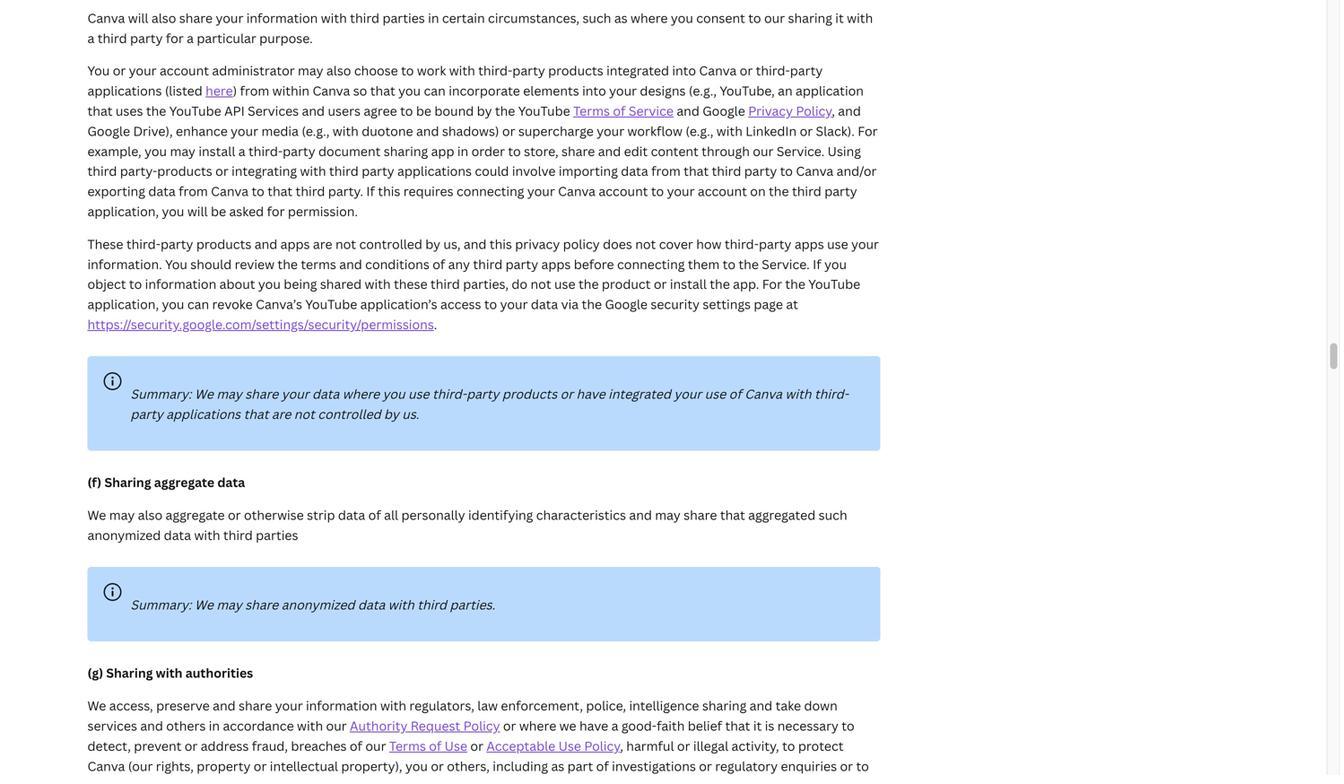 Task type: describe. For each thing, give the bounding box(es) containing it.
anonymized inside we may also aggregate or otherwise strip data of all personally identifying characteristics and may share that aggregated such anonymized data with third parties
[[87, 527, 161, 544]]

may down (f) sharing aggregate data
[[109, 507, 135, 524]]

we up authorities on the bottom of the page
[[195, 596, 213, 613]]

service. for slack).
[[777, 142, 825, 160]]

such inside canva will also share your information with third parties in certain circumstances, such as where you consent to our sharing it with a third party for a particular purpose.
[[583, 9, 611, 26]]

exporting
[[87, 183, 145, 200]]

information inside canva will also share your information with third parties in certain circumstances, such as where you consent to our sharing it with a third party for a particular purpose.
[[247, 9, 318, 26]]

1 horizontal spatial account
[[599, 183, 648, 200]]

we inside we access, preserve and share your information with regulators, law enforcement, police, intelligence sharing and take down services and others in accordance with our
[[87, 697, 106, 714]]

(f) sharing aggregate data
[[87, 474, 245, 491]]

third right on
[[792, 183, 822, 200]]

third left parties.
[[417, 596, 447, 613]]

and down the designs at top
[[677, 102, 700, 119]]

into inside ) from within canva so that you can incorporate elements into your designs (e.g., youtube, an application that uses the youtube api services and users agree to be bound by the youtube
[[582, 82, 606, 99]]

and right us,
[[464, 235, 487, 252]]

party inside canva will also share your information with third parties in certain circumstances, such as where you consent to our sharing it with a third party for a particular purpose.
[[130, 29, 163, 46]]

may right characteristics
[[655, 507, 681, 524]]

or down the privacy policy link
[[800, 122, 813, 139]]

your inside the you or your account administrator may also choose to work with third-party products integrated into canva or third-party applications (listed
[[129, 62, 157, 79]]

authority
[[350, 717, 408, 735]]

https://security.google.com/settings/security/permissions
[[87, 316, 434, 333]]

with inside we may also aggregate or otherwise strip data of all personally identifying characteristics and may share that aggregated such anonymized data with third parties
[[194, 527, 220, 544]]

(e.g., down users
[[302, 122, 330, 139]]

cover
[[659, 235, 693, 252]]

service. for party
[[762, 256, 810, 273]]

authority request policy
[[350, 717, 500, 735]]

the up at
[[785, 276, 806, 293]]

users
[[328, 102, 361, 119]]

before
[[574, 256, 614, 273]]

canva inside summary: we may share your data where you use third-party products or have integrated your use of canva with third- party applications that are not controlled by us.
[[745, 385, 782, 402]]

at
[[786, 296, 799, 313]]

youtube up "enhance"
[[169, 102, 221, 119]]

services
[[87, 717, 137, 735]]

google inside the , and google drive), enhance your media (e.g., with duotone and shadows) or supercharge your workflow (e.g., with linkedin or slack). for example, you may install a third-party document sharing app in order to store, share and edit content through our service. using third party-products or integrating with third party applications could involve importing data from that third party to canva and/or exporting data from canva to that third party. if this requires connecting your canva account to your account on the third party application, you will be asked for permission.
[[87, 122, 130, 139]]

the up the settings
[[710, 276, 730, 293]]

rights,
[[156, 758, 194, 775]]

law
[[478, 697, 498, 714]]

third down any
[[431, 276, 460, 293]]

the right via
[[582, 296, 602, 313]]

page
[[754, 296, 783, 313]]

we may also aggregate or otherwise strip data of all personally identifying characteristics and may share that aggregated such anonymized data with third parties
[[87, 507, 848, 544]]

where inside summary: we may share your data where you use third-party products or have integrated your use of canva with third- party applications that are not controlled by us.
[[343, 385, 380, 402]]

third up permission.
[[296, 183, 325, 200]]

application
[[796, 82, 864, 99]]

canva inside canva will also share your information with third parties in certain circumstances, such as where you consent to our sharing it with a third party for a particular purpose.
[[87, 9, 125, 26]]

breaches
[[291, 738, 347, 755]]

youtube right app.
[[809, 276, 861, 293]]

of inside these third-party products and apps are not controlled by us, and this privacy policy does not cover how third-party apps use your information. you should review the terms and conditions of any third party apps before connecting them to the service. if you object to information about you being shared with these third parties, do not use the product or install the app.
[[433, 256, 445, 273]]

or down fraud, at bottom left
[[254, 758, 267, 775]]

third down the through
[[712, 163, 742, 180]]

1 horizontal spatial anonymized
[[282, 596, 355, 613]]

integrated for into
[[607, 62, 669, 79]]

importing
[[559, 163, 618, 180]]

0 horizontal spatial from
[[179, 183, 208, 200]]

or up order
[[502, 122, 515, 139]]

canva's
[[256, 296, 302, 313]]

into inside the you or your account administrator may also choose to work with third-party products integrated into canva or third-party applications (listed
[[672, 62, 696, 79]]

bound
[[435, 102, 474, 119]]

on
[[750, 183, 766, 200]]

down
[[804, 697, 838, 714]]

and up is
[[750, 697, 773, 714]]

aggregated
[[749, 507, 816, 524]]

it inside the or where we have a good-faith belief that it is necessary to detect, prevent or address fraud, breaches of our
[[754, 717, 762, 735]]

and down authorities on the bottom of the page
[[213, 697, 236, 714]]

integrated for your
[[609, 385, 671, 402]]

for inside the , and google drive), enhance your media (e.g., with duotone and shadows) or supercharge your workflow (e.g., with linkedin or slack). for example, you may install a third-party document sharing app in order to store, share and edit content through our service. using third party-products or integrating with third party applications could involve importing data from that third party to canva and/or exporting data from canva to that third party. if this requires connecting your canva account to your account on the third party application, you will be asked for permission.
[[858, 122, 878, 139]]

here
[[206, 82, 233, 99]]

by inside these third-party products and apps are not controlled by us, and this privacy policy does not cover how third-party apps use your information. you should review the terms and conditions of any third party apps before connecting them to the service. if you object to information about you being shared with these third parties, do not use the product or install the app.
[[426, 235, 441, 252]]

and up shared
[[339, 256, 362, 273]]

that up 'agree'
[[370, 82, 395, 99]]

or up youtube,
[[740, 62, 753, 79]]

to inside for the youtube application, you can revoke canva's youtube application's access to your data via the google security settings page at https://security.google.com/settings/security/permissions .
[[484, 296, 497, 313]]

controlled inside these third-party products and apps are not controlled by us, and this privacy policy does not cover how third-party apps use your information. you should review the terms and conditions of any third party apps before connecting them to the service. if you object to information about you being shared with these third parties, do not use the product or install the app.
[[359, 235, 423, 252]]

(g) sharing with authorities
[[87, 665, 253, 682]]

, and google drive), enhance your media (e.g., with duotone and shadows) or supercharge your workflow (e.g., with linkedin or slack). for example, you may install a third-party document sharing app in order to store, share and edit content through our service. using third party-products or integrating with third party applications could involve importing data from that third party to canva and/or exporting data from canva to that third party. if this requires connecting your canva account to your account on the third party application, you will be asked for permission.
[[87, 102, 878, 220]]

2 horizontal spatial account
[[698, 183, 747, 200]]

faith
[[657, 717, 685, 735]]

with inside the you or your account administrator may also choose to work with third-party products integrated into canva or third-party applications (listed
[[449, 62, 475, 79]]

summary: we may share your data where you use third-party products or have integrated your use of canva with third- party applications that are not controlled by us.
[[131, 385, 849, 422]]

enforcement,
[[501, 697, 583, 714]]

also inside the you or your account administrator may also choose to work with third-party products integrated into canva or third-party applications (listed
[[327, 62, 351, 79]]

for inside canva will also share your information with third parties in certain circumstances, such as where you consent to our sharing it with a third party for a particular purpose.
[[166, 29, 184, 46]]

that left uses
[[87, 102, 113, 119]]

or down protect
[[840, 758, 853, 775]]

us,
[[444, 235, 461, 252]]

policy for privacy policy
[[796, 102, 832, 119]]

others
[[166, 717, 206, 735]]

applications inside the , and google drive), enhance your media (e.g., with duotone and shadows) or supercharge your workflow (e.g., with linkedin or slack). for example, you may install a third-party document sharing app in order to store, share and edit content through our service. using third party-products or integrating with third party applications could involve importing data from that third party to canva and/or exporting data from canva to that third party. if this requires connecting your canva account to your account on the third party application, you will be asked for permission.
[[398, 163, 472, 180]]

the inside the , and google drive), enhance your media (e.g., with duotone and shadows) or supercharge your workflow (e.g., with linkedin or slack). for example, you may install a third-party document sharing app in order to store, share and edit content through our service. using third party-products or integrating with third party applications could involve importing data from that third party to canva and/or exporting data from canva to that third party. if this requires connecting your canva account to your account on the third party application, you will be asked for permission.
[[769, 183, 789, 200]]

integrating
[[232, 163, 297, 180]]

illegal
[[694, 738, 729, 755]]

and up prevent
[[140, 717, 163, 735]]

to inside canva will also share your information with third parties in certain circumstances, such as where you consent to our sharing it with a third party for a particular purpose.
[[749, 9, 761, 26]]

conditions
[[365, 256, 430, 273]]

the down before at the left of page
[[579, 276, 599, 293]]

where inside canva will also share your information with third parties in certain circumstances, such as where you consent to our sharing it with a third party for a particular purpose.
[[631, 9, 668, 26]]

the up app.
[[739, 256, 759, 273]]

request
[[411, 717, 461, 735]]

supercharge
[[519, 122, 594, 139]]

third inside we may also aggregate or otherwise strip data of all personally identifying characteristics and may share that aggregated such anonymized data with third parties
[[223, 527, 253, 544]]

or up others,
[[471, 738, 484, 755]]

acceptable use policy link
[[487, 738, 620, 755]]

property
[[197, 758, 251, 775]]

you inside summary: we may share your data where you use third-party products or have integrated your use of canva with third- party applications that are not controlled by us.
[[383, 385, 405, 402]]

) from within canva so that you can incorporate elements into your designs (e.g., youtube, an application that uses the youtube api services and users agree to be bound by the youtube
[[87, 82, 864, 119]]

could
[[475, 163, 509, 180]]

work
[[417, 62, 446, 79]]

1 vertical spatial policy
[[464, 717, 500, 735]]

the up the being
[[278, 256, 298, 273]]

this inside the , and google drive), enhance your media (e.g., with duotone and shadows) or supercharge your workflow (e.g., with linkedin or slack). for example, you may install a third-party document sharing app in order to store, share and edit content through our service. using third party-products or integrating with third party applications could involve importing data from that third party to canva and/or exporting data from canva to that third party. if this requires connecting your canva account to your account on the third party application, you will be asked for permission.
[[378, 183, 401, 200]]

identifying
[[468, 507, 533, 524]]

is
[[765, 717, 775, 735]]

and left edit
[[598, 142, 621, 160]]

a inside the , and google drive), enhance your media (e.g., with duotone and shadows) or supercharge your workflow (e.g., with linkedin or slack). for example, you may install a third-party document sharing app in order to store, share and edit content through our service. using third party-products or integrating with third party applications could involve importing data from that third party to canva and/or exporting data from canva to that third party. if this requires connecting your canva account to your account on the third party application, you will be asked for permission.
[[238, 142, 246, 160]]

that down content
[[684, 163, 709, 180]]

good-
[[622, 717, 657, 735]]

sharing inside canva will also share your information with third parties in certain circumstances, such as where you consent to our sharing it with a third party for a particular purpose.
[[788, 9, 833, 26]]

an
[[778, 82, 793, 99]]

particular
[[197, 29, 256, 46]]

third- inside the , and google drive), enhance your media (e.g., with duotone and shadows) or supercharge your workflow (e.g., with linkedin or slack). for example, you may install a third-party document sharing app in order to store, share and edit content through our service. using third party-products or integrating with third party applications could involve importing data from that third party to canva and/or exporting data from canva to that third party. if this requires connecting your canva account to your account on the third party application, you will be asked for permission.
[[249, 142, 283, 160]]

aggregate inside we may also aggregate or otherwise strip data of all personally identifying characteristics and may share that aggregated such anonymized data with third parties
[[166, 507, 225, 524]]

google inside for the youtube application, you can revoke canva's youtube application's access to your data via the google security settings page at https://security.google.com/settings/security/permissions .
[[605, 296, 648, 313]]

product
[[602, 276, 651, 293]]

may inside the you or your account administrator may also choose to work with third-party products integrated into canva or third-party applications (listed
[[298, 62, 324, 79]]

canva inside the you or your account administrator may also choose to work with third-party products integrated into canva or third-party applications (listed
[[699, 62, 737, 79]]

(f)
[[87, 474, 102, 491]]

protect
[[798, 738, 844, 755]]

youtube down elements
[[518, 102, 570, 119]]

shadows)
[[442, 122, 499, 139]]

and inside we may also aggregate or otherwise strip data of all personally identifying characteristics and may share that aggregated such anonymized data with third parties
[[629, 507, 652, 524]]

connecting inside the , and google drive), enhance your media (e.g., with duotone and shadows) or supercharge your workflow (e.g., with linkedin or slack). for example, you may install a third-party document sharing app in order to store, share and edit content through our service. using third party-products or integrating with third party applications could involve importing data from that third party to canva and/or exporting data from canva to that third party. if this requires connecting your canva account to your account on the third party application, you will be asked for permission.
[[457, 183, 524, 200]]

canva inside , harmful or illegal activity, to protect canva (our rights, property or intellectual property), you or others, including as part of investigations or regulatory enquiries or t
[[87, 758, 125, 775]]

characteristics
[[536, 507, 626, 524]]

0 horizontal spatial apps
[[281, 235, 310, 252]]

of inside , harmful or illegal activity, to protect canva (our rights, property or intellectual property), you or others, including as part of investigations or regulatory enquiries or t
[[596, 758, 609, 775]]

or down the terms of use link
[[431, 758, 444, 775]]

or up terms of use or acceptable use policy
[[503, 717, 516, 735]]

information inside we access, preserve and share your information with regulators, law enforcement, police, intelligence sharing and take down services and others in accordance with our
[[306, 697, 377, 714]]

otherwise
[[244, 507, 304, 524]]

summary: we may share anonymized data with third parties.
[[131, 596, 495, 613]]

content
[[651, 142, 699, 160]]

and up slack).
[[838, 102, 861, 119]]

or left integrating
[[215, 163, 229, 180]]

to down content
[[651, 183, 664, 200]]

do
[[512, 276, 528, 293]]

be inside ) from within canva so that you can incorporate elements into your designs (e.g., youtube, an application that uses the youtube api services and users agree to be bound by the youtube
[[416, 102, 432, 119]]

can inside ) from within canva so that you can incorporate elements into your designs (e.g., youtube, an application that uses the youtube api services and users agree to be bound by the youtube
[[424, 82, 446, 99]]

object
[[87, 276, 126, 293]]

third up party.
[[329, 163, 359, 180]]

you inside ) from within canva so that you can incorporate elements into your designs (e.g., youtube, an application that uses the youtube api services and users agree to be bound by the youtube
[[399, 82, 421, 99]]

to right them
[[723, 256, 736, 273]]

0 vertical spatial aggregate
[[154, 474, 215, 491]]

as inside canva will also share your information with third parties in certain circumstances, such as where you consent to our sharing it with a third party for a particular purpose.
[[615, 9, 628, 26]]

application's
[[360, 296, 438, 313]]

part
[[568, 758, 593, 775]]

such inside we may also aggregate or otherwise strip data of all personally identifying characteristics and may share that aggregated such anonymized data with third parties
[[819, 507, 848, 524]]

our inside the , and google drive), enhance your media (e.g., with duotone and shadows) or supercharge your workflow (e.g., with linkedin or slack). for example, you may install a third-party document sharing app in order to store, share and edit content through our service. using third party-products or integrating with third party applications could involve importing data from that third party to canva and/or exporting data from canva to that third party. if this requires connecting your canva account to your account on the third party application, you will be asked for permission.
[[753, 142, 774, 160]]

, for privacy policy
[[832, 102, 835, 119]]

accordance
[[223, 717, 294, 735]]

your inside for the youtube application, you can revoke canva's youtube application's access to your data via the google security settings page at https://security.google.com/settings/security/permissions .
[[500, 296, 528, 313]]

you inside , harmful or illegal activity, to protect canva (our rights, property or intellectual property), you or others, including as part of investigations or regulatory enquiries or t
[[406, 758, 428, 775]]

necessary
[[778, 717, 839, 735]]

authority request policy link
[[350, 717, 500, 735]]

in inside canva will also share your information with third parties in certain circumstances, such as where you consent to our sharing it with a third party for a particular purpose.
[[428, 9, 439, 26]]

by inside ) from within canva so that you can incorporate elements into your designs (e.g., youtube, an application that uses the youtube api services and users agree to be bound by the youtube
[[477, 102, 492, 119]]

terms for you
[[389, 738, 426, 755]]

or where we have a good-faith belief that it is necessary to detect, prevent or address fraud, breaches of our
[[87, 717, 855, 755]]

to inside the or where we have a good-faith belief that it is necessary to detect, prevent or address fraud, breaches of our
[[842, 717, 855, 735]]

you or your account administrator may also choose to work with third-party products integrated into canva or third-party applications (listed
[[87, 62, 823, 99]]

(listed
[[165, 82, 203, 99]]

be inside the , and google drive), enhance your media (e.g., with duotone and shadows) or supercharge your workflow (e.g., with linkedin or slack). for example, you may install a third-party document sharing app in order to store, share and edit content through our service. using third party-products or integrating with third party applications could involve importing data from that third party to canva and/or exporting data from canva to that third party. if this requires connecting your canva account to your account on the third party application, you will be asked for permission.
[[211, 203, 226, 220]]

2 use from the left
[[559, 738, 581, 755]]

your inside we access, preserve and share your information with regulators, law enforcement, police, intelligence sharing and take down services and others in accordance with our
[[275, 697, 303, 714]]

to down integrating
[[252, 183, 265, 200]]

or down faith
[[677, 738, 690, 755]]

revoke
[[212, 296, 253, 313]]

have inside the or where we have a good-faith belief that it is necessary to detect, prevent or address fraud, breaches of our
[[580, 717, 609, 735]]

canva inside ) from within canva so that you can incorporate elements into your designs (e.g., youtube, an application that uses the youtube api services and users agree to be bound by the youtube
[[313, 82, 350, 99]]

intelligence
[[629, 697, 699, 714]]

drive),
[[133, 122, 173, 139]]

example,
[[87, 142, 141, 160]]

third up the choose
[[350, 9, 380, 26]]

using
[[828, 142, 861, 160]]

permission.
[[288, 203, 358, 220]]

third up parties,
[[473, 256, 503, 273]]

circumstances,
[[488, 9, 580, 26]]

controlled inside summary: we may share your data where you use third-party products or have integrated your use of canva with third- party applications that are not controlled by us.
[[318, 405, 381, 422]]

account inside the you or your account administrator may also choose to work with third-party products integrated into canva or third-party applications (listed
[[160, 62, 209, 79]]

service
[[629, 102, 674, 119]]

activity,
[[732, 738, 780, 755]]

preserve
[[156, 697, 210, 714]]

we inside we may also aggregate or otherwise strip data of all personally identifying characteristics and may share that aggregated such anonymized data with third parties
[[87, 507, 106, 524]]

1 vertical spatial from
[[652, 163, 681, 180]]

enhance
[[176, 122, 228, 139]]

by inside summary: we may share your data where you use third-party products or have integrated your use of canva with third- party applications that are not controlled by us.
[[384, 405, 399, 422]]

application, inside the , and google drive), enhance your media (e.g., with duotone and shadows) or supercharge your workflow (e.g., with linkedin or slack). for example, you may install a third-party document sharing app in order to store, share and edit content through our service. using third party-products or integrating with third party applications could involve importing data from that third party to canva and/or exporting data from canva to that third party. if this requires connecting your canva account to your account on the third party application, you will be asked for permission.
[[87, 203, 159, 220]]

also for otherwise
[[138, 507, 163, 524]]

(e.g., down terms of service and google privacy policy
[[686, 122, 714, 139]]

through
[[702, 142, 750, 160]]

to down "information."
[[129, 276, 142, 293]]

agree
[[364, 102, 397, 119]]



Task type: locate. For each thing, give the bounding box(es) containing it.
install inside the , and google drive), enhance your media (e.g., with duotone and shadows) or supercharge your workflow (e.g., with linkedin or slack). for example, you may install a third-party document sharing app in order to store, share and edit content through our service. using third party-products or integrating with third party applications could involve importing data from that third party to canva and/or exporting data from canva to that third party. if this requires connecting your canva account to your account on the third party application, you will be asked for permission.
[[199, 142, 235, 160]]

install inside these third-party products and apps are not controlled by us, and this privacy policy does not cover how third-party apps use your information. you should review the terms and conditions of any third party apps before connecting them to the service. if you object to information about you being shared with these third parties, do not use the product or install the app.
[[670, 276, 707, 293]]

2 application, from the top
[[87, 296, 159, 313]]

with
[[321, 9, 347, 26], [847, 9, 873, 26], [449, 62, 475, 79], [333, 122, 359, 139], [717, 122, 743, 139], [300, 163, 326, 180], [365, 276, 391, 293], [786, 385, 812, 402], [194, 527, 220, 544], [388, 596, 414, 613], [156, 665, 183, 682], [380, 697, 407, 714], [297, 717, 323, 735]]

that inside we may also aggregate or otherwise strip data of all personally identifying characteristics and may share that aggregated such anonymized data with third parties
[[720, 507, 746, 524]]

have inside summary: we may share your data where you use third-party products or have integrated your use of canva with third- party applications that are not controlled by us.
[[577, 385, 605, 402]]

0 vertical spatial be
[[416, 102, 432, 119]]

api
[[224, 102, 245, 119]]

detect,
[[87, 738, 131, 755]]

2 horizontal spatial policy
[[796, 102, 832, 119]]

are inside summary: we may share your data where you use third-party products or have integrated your use of canva with third- party applications that are not controlled by us.
[[272, 405, 291, 422]]

canva
[[87, 9, 125, 26], [699, 62, 737, 79], [313, 82, 350, 99], [796, 163, 834, 180], [211, 183, 249, 200], [558, 183, 596, 200], [745, 385, 782, 402], [87, 758, 125, 775]]

https://security.google.com/settings/security/permissions link
[[87, 316, 434, 333]]

data inside summary: we may share your data where you use third-party products or have integrated your use of canva with third- party applications that are not controlled by us.
[[312, 385, 339, 402]]

terms of service link
[[573, 102, 674, 119]]

that inside summary: we may share your data where you use third-party products or have integrated your use of canva with third- party applications that are not controlled by us.
[[244, 405, 269, 422]]

1 vertical spatial information
[[145, 276, 217, 293]]

may inside summary: we may share your data where you use third-party products or have integrated your use of canva with third- party applications that are not controlled by us.
[[217, 385, 242, 402]]

this
[[378, 183, 401, 200], [490, 235, 512, 252]]

access,
[[109, 697, 153, 714]]

use up others,
[[445, 738, 468, 755]]

1 vertical spatial summary:
[[131, 596, 192, 613]]

the down incorporate
[[495, 102, 515, 119]]

0 horizontal spatial can
[[187, 296, 209, 313]]

1 horizontal spatial if
[[813, 256, 822, 273]]

0 vertical spatial where
[[631, 9, 668, 26]]

access
[[441, 296, 481, 313]]

0 vertical spatial policy
[[796, 102, 832, 119]]

1 horizontal spatial sharing
[[702, 697, 747, 714]]

these third-party products and apps are not controlled by us, and this privacy policy does not cover how third-party apps use your information. you should review the terms and conditions of any third party apps before connecting them to the service. if you object to information about you being shared with these third parties, do not use the product or install the app.
[[87, 235, 879, 293]]

or down 'illegal'
[[699, 758, 712, 775]]

parties.
[[450, 596, 495, 613]]

within
[[272, 82, 310, 99]]

0 vertical spatial connecting
[[457, 183, 524, 200]]

you up example,
[[87, 62, 110, 79]]

to
[[749, 9, 761, 26], [401, 62, 414, 79], [400, 102, 413, 119], [508, 142, 521, 160], [780, 163, 793, 180], [252, 183, 265, 200], [651, 183, 664, 200], [723, 256, 736, 273], [129, 276, 142, 293], [484, 296, 497, 313], [842, 717, 855, 735], [783, 738, 795, 755]]

may down https://security.google.com/settings/security/permissions
[[217, 385, 242, 402]]

terms of service and google privacy policy
[[573, 102, 832, 119]]

for left particular
[[166, 29, 184, 46]]

are
[[313, 235, 333, 252], [272, 405, 291, 422]]

elements
[[523, 82, 579, 99]]

2 vertical spatial also
[[138, 507, 163, 524]]

0 vertical spatial if
[[366, 183, 375, 200]]

connecting inside these third-party products and apps are not controlled by us, and this privacy policy does not cover how third-party apps use your information. you should review the terms and conditions of any third party apps before connecting them to the service. if you object to information about you being shared with these third parties, do not use the product or install the app.
[[617, 256, 685, 273]]

to down necessary
[[783, 738, 795, 755]]

parties inside canva will also share your information with third parties in certain circumstances, such as where you consent to our sharing it with a third party for a particular purpose.
[[383, 9, 425, 26]]

or up security
[[654, 276, 667, 293]]

0 horizontal spatial google
[[87, 122, 130, 139]]

0 vertical spatial into
[[672, 62, 696, 79]]

or down others
[[185, 738, 198, 755]]

integrated
[[607, 62, 669, 79], [609, 385, 671, 402]]

from right ) on the left top of page
[[240, 82, 269, 99]]

2 vertical spatial by
[[384, 405, 399, 422]]

share inside canva will also share your information with third parties in certain circumstances, such as where you consent to our sharing it with a third party for a particular purpose.
[[179, 9, 213, 26]]

and/or
[[837, 163, 877, 180]]

products inside the you or your account administrator may also choose to work with third-party products integrated into canva or third-party applications (listed
[[548, 62, 604, 79]]

that inside the or where we have a good-faith belief that it is necessary to detect, prevent or address fraud, breaches of our
[[725, 717, 751, 735]]

take
[[776, 697, 801, 714]]

and right characteristics
[[629, 507, 652, 524]]

1 horizontal spatial connecting
[[617, 256, 685, 273]]

apps down privacy
[[542, 256, 571, 273]]

)
[[233, 82, 237, 99]]

also up (listed
[[152, 9, 176, 26]]

1 vertical spatial by
[[426, 235, 441, 252]]

that left aggregated
[[720, 507, 746, 524]]

we
[[560, 717, 577, 735]]

these
[[87, 235, 123, 252]]

it
[[836, 9, 844, 26], [754, 717, 762, 735]]

and down within
[[302, 102, 325, 119]]

such right circumstances,
[[583, 9, 611, 26]]

0 horizontal spatial will
[[128, 9, 148, 26]]

share down 'https://security.google.com/settings/security/permissions' 'link' on the left top of page
[[245, 385, 278, 402]]

1 vertical spatial in
[[458, 142, 469, 160]]

third up uses
[[98, 29, 127, 46]]

1 horizontal spatial applications
[[166, 405, 241, 422]]

your
[[216, 9, 243, 26], [129, 62, 157, 79], [609, 82, 637, 99], [231, 122, 258, 139], [597, 122, 625, 139], [528, 183, 555, 200], [667, 183, 695, 200], [852, 235, 879, 252], [500, 296, 528, 313], [282, 385, 309, 402], [674, 385, 702, 402], [275, 697, 303, 714]]

account down importing
[[599, 183, 648, 200]]

summary: for summary: we may share anonymized data with third parties.
[[131, 596, 192, 613]]

google down youtube,
[[703, 102, 746, 119]]

share up authorities on the bottom of the page
[[245, 596, 278, 613]]

0 vertical spatial have
[[577, 385, 605, 402]]

google down product
[[605, 296, 648, 313]]

about
[[220, 276, 255, 293]]

by left us.
[[384, 405, 399, 422]]

also for information
[[152, 9, 176, 26]]

into up the designs at top
[[672, 62, 696, 79]]

for up 'using'
[[858, 122, 878, 139]]

anonymized down 'strip'
[[282, 596, 355, 613]]

1 horizontal spatial such
[[819, 507, 848, 524]]

0 vertical spatial applications
[[87, 82, 162, 99]]

our inside we access, preserve and share your information with regulators, law enforcement, police, intelligence sharing and take down services and others in accordance with our
[[326, 717, 347, 735]]

and inside ) from within canva so that you can incorporate elements into your designs (e.g., youtube, an application that uses the youtube api services and users agree to be bound by the youtube
[[302, 102, 325, 119]]

1 use from the left
[[445, 738, 468, 755]]

1 vertical spatial if
[[813, 256, 822, 273]]

terms
[[301, 256, 336, 273]]

from inside ) from within canva so that you can incorporate elements into your designs (e.g., youtube, an application that uses the youtube api services and users agree to be bound by the youtube
[[240, 82, 269, 99]]

0 horizontal spatial terms
[[389, 738, 426, 755]]

regulators,
[[410, 697, 475, 714]]

1 horizontal spatial can
[[424, 82, 446, 99]]

0 horizontal spatial you
[[87, 62, 110, 79]]

duotone
[[362, 122, 413, 139]]

will inside canva will also share your information with third parties in certain circumstances, such as where you consent to our sharing it with a third party for a particular purpose.
[[128, 9, 148, 26]]

0 vertical spatial anonymized
[[87, 527, 161, 544]]

linkedin
[[746, 122, 797, 139]]

2 horizontal spatial where
[[631, 9, 668, 26]]

0 horizontal spatial such
[[583, 9, 611, 26]]

sharing down "duotone"
[[384, 142, 428, 160]]

including
[[493, 758, 548, 775]]

products inside these third-party products and apps are not controlled by us, and this privacy policy does not cover how third-party apps use your information. you should review the terms and conditions of any third party apps before connecting them to the service. if you object to information about you being shared with these third parties, do not use the product or install the app.
[[196, 235, 252, 252]]

1 horizontal spatial this
[[490, 235, 512, 252]]

0 horizontal spatial applications
[[87, 82, 162, 99]]

information up "purpose."
[[247, 9, 318, 26]]

policy
[[796, 102, 832, 119], [464, 717, 500, 735], [584, 738, 620, 755]]

1 vertical spatial service.
[[762, 256, 810, 273]]

terms up supercharge at the top left of page
[[573, 102, 610, 119]]

share inside summary: we may share your data where you use third-party products or have integrated your use of canva with third- party applications that are not controlled by us.
[[245, 385, 278, 402]]

(e.g., up terms of service and google privacy policy
[[689, 82, 717, 99]]

1 horizontal spatial are
[[313, 235, 333, 252]]

our down authority
[[366, 738, 386, 755]]

policy down law
[[464, 717, 500, 735]]

sharing up belief
[[702, 697, 747, 714]]

1 vertical spatial google
[[87, 122, 130, 139]]

policy down 'application'
[[796, 102, 832, 119]]

1 vertical spatial where
[[343, 385, 380, 402]]

sharing
[[788, 9, 833, 26], [384, 142, 428, 160], [702, 697, 747, 714]]

2 horizontal spatial from
[[652, 163, 681, 180]]

also down (f) sharing aggregate data
[[138, 507, 163, 524]]

can left revoke
[[187, 296, 209, 313]]

1 vertical spatial have
[[580, 717, 609, 735]]

summary: up (g) sharing with authorities
[[131, 596, 192, 613]]

1 vertical spatial for
[[762, 276, 782, 293]]

sharing for (f)
[[104, 474, 151, 491]]

1 horizontal spatial it
[[836, 9, 844, 26]]

administrator
[[212, 62, 295, 79]]

1 vertical spatial aggregate
[[166, 507, 225, 524]]

0 vertical spatial in
[[428, 9, 439, 26]]

1 vertical spatial for
[[267, 203, 285, 220]]

controlled left us.
[[318, 405, 381, 422]]

products inside summary: we may share your data where you use third-party products or have integrated your use of canva with third- party applications that are not controlled by us.
[[502, 385, 557, 402]]

0 vertical spatial by
[[477, 102, 492, 119]]

privacy
[[515, 235, 560, 252]]

be
[[416, 102, 432, 119], [211, 203, 226, 220]]

order
[[472, 142, 505, 160]]

it left is
[[754, 717, 762, 735]]

1 vertical spatial install
[[670, 276, 707, 293]]

applications inside the you or your account administrator may also choose to work with third-party products integrated into canva or third-party applications (listed
[[87, 82, 162, 99]]

0 vertical spatial for
[[858, 122, 878, 139]]

2 horizontal spatial apps
[[795, 235, 824, 252]]

of
[[613, 102, 626, 119], [433, 256, 445, 273], [729, 385, 742, 402], [369, 507, 381, 524], [350, 738, 363, 755], [429, 738, 442, 755], [596, 758, 609, 775]]

0 vertical spatial sharing
[[788, 9, 833, 26]]

1 vertical spatial anonymized
[[282, 596, 355, 613]]

apps up terms
[[281, 235, 310, 252]]

if inside these third-party products and apps are not controlled by us, and this privacy policy does not cover how third-party apps use your information. you should review the terms and conditions of any third party apps before connecting them to the service. if you object to information about you being shared with these third parties, do not use the product or install the app.
[[813, 256, 822, 273]]

edit
[[624, 142, 648, 160]]

parties,
[[463, 276, 509, 293]]

or inside summary: we may share your data where you use third-party products or have integrated your use of canva with third- party applications that are not controlled by us.
[[560, 385, 573, 402]]

the right on
[[769, 183, 789, 200]]

2 horizontal spatial in
[[458, 142, 469, 160]]

products inside the , and google drive), enhance your media (e.g., with duotone and shadows) or supercharge your workflow (e.g., with linkedin or slack). for example, you may install a third-party document sharing app in order to store, share and edit content through our service. using third party-products or integrating with third party applications could involve importing data from that third party to canva and/or exporting data from canva to that third party. if this requires connecting your canva account to your account on the third party application, you will be asked for permission.
[[157, 163, 212, 180]]

workflow
[[628, 122, 683, 139]]

information.
[[87, 256, 162, 273]]

such right aggregated
[[819, 507, 848, 524]]

anonymized
[[87, 527, 161, 544], [282, 596, 355, 613]]

1 summary: from the top
[[131, 385, 192, 402]]

our inside canva will also share your information with third parties in certain circumstances, such as where you consent to our sharing it with a third party for a particular purpose.
[[764, 9, 785, 26]]

not
[[336, 235, 356, 252], [636, 235, 656, 252], [531, 276, 552, 293], [294, 405, 315, 422]]

in inside the , and google drive), enhance your media (e.g., with duotone and shadows) or supercharge your workflow (e.g., with linkedin or slack). for example, you may install a third-party document sharing app in order to store, share and edit content through our service. using third party-products or integrating with third party applications could involve importing data from that third party to canva and/or exporting data from canva to that third party. if this requires connecting your canva account to your account on the third party application, you will be asked for permission.
[[458, 142, 469, 160]]

applications inside summary: we may share your data where you use third-party products or have integrated your use of canva with third- party applications that are not controlled by us.
[[166, 405, 241, 422]]

for right asked
[[267, 203, 285, 220]]

our right consent
[[764, 9, 785, 26]]

of inside summary: we may share your data where you use third-party products or have integrated your use of canva with third- party applications that are not controlled by us.
[[729, 385, 742, 402]]

to inside the you or your account administrator may also choose to work with third-party products integrated into canva or third-party applications (listed
[[401, 62, 414, 79]]

to inside ) from within canva so that you can incorporate elements into your designs (e.g., youtube, an application that uses the youtube api services and users agree to be bound by the youtube
[[400, 102, 413, 119]]

this left privacy
[[490, 235, 512, 252]]

also inside canva will also share your information with third parties in certain circumstances, such as where you consent to our sharing it with a third party for a particular purpose.
[[152, 9, 176, 26]]

service. inside the , and google drive), enhance your media (e.g., with duotone and shadows) or supercharge your workflow (e.g., with linkedin or slack). for example, you may install a third-party document sharing app in order to store, share and edit content through our service. using third party-products or integrating with third party applications could involve importing data from that third party to canva and/or exporting data from canva to that third party. if this requires connecting your canva account to your account on the third party application, you will be asked for permission.
[[777, 142, 825, 160]]

0 vertical spatial are
[[313, 235, 333, 252]]

2 horizontal spatial by
[[477, 102, 492, 119]]

your inside ) from within canva so that you can incorporate elements into your designs (e.g., youtube, an application that uses the youtube api services and users agree to be bound by the youtube
[[609, 82, 637, 99]]

regulatory
[[715, 758, 778, 775]]

(g)
[[87, 665, 103, 682]]

of inside the or where we have a good-faith belief that it is necessary to detect, prevent or address fraud, breaches of our
[[350, 738, 363, 755]]

0 vertical spatial you
[[87, 62, 110, 79]]

0 horizontal spatial into
[[582, 82, 606, 99]]

anonymized down (f) at the left of page
[[87, 527, 161, 544]]

the up drive),
[[146, 102, 166, 119]]

youtube,
[[720, 82, 775, 99]]

0 vertical spatial as
[[615, 9, 628, 26]]

where
[[631, 9, 668, 26], [343, 385, 380, 402], [519, 717, 557, 735]]

will
[[128, 9, 148, 26], [187, 203, 208, 220]]

sharing inside we access, preserve and share your information with regulators, law enforcement, police, intelligence sharing and take down services and others in accordance with our
[[702, 697, 747, 714]]

as inside , harmful or illegal activity, to protect canva (our rights, property or intellectual property), you or others, including as part of investigations or regulatory enquiries or t
[[551, 758, 565, 775]]

0 vertical spatial such
[[583, 9, 611, 26]]

that down 'https://security.google.com/settings/security/permissions' 'link' on the left top of page
[[244, 405, 269, 422]]

or up uses
[[113, 62, 126, 79]]

that down integrating
[[268, 183, 293, 200]]

, inside , harmful or illegal activity, to protect canva (our rights, property or intellectual property), you or others, including as part of investigations or regulatory enquiries or t
[[620, 738, 624, 755]]

policy
[[563, 235, 600, 252]]

may inside the , and google drive), enhance your media (e.g., with duotone and shadows) or supercharge your workflow (e.g., with linkedin or slack). for example, you may install a third-party document sharing app in order to store, share and edit content through our service. using third party-products or integrating with third party applications could involve importing data from that third party to canva and/or exporting data from canva to that third party. if this requires connecting your canva account to your account on the third party application, you will be asked for permission.
[[170, 142, 196, 160]]

document
[[319, 142, 381, 160]]

or inside we may also aggregate or otherwise strip data of all personally identifying characteristics and may share that aggregated such anonymized data with third parties
[[228, 507, 241, 524]]

1 vertical spatial applications
[[398, 163, 472, 180]]

0 vertical spatial google
[[703, 102, 746, 119]]

can
[[424, 82, 446, 99], [187, 296, 209, 313]]

party.
[[328, 183, 363, 200]]

0 horizontal spatial for
[[166, 29, 184, 46]]

purpose.
[[259, 29, 313, 46]]

1 application, from the top
[[87, 203, 159, 220]]

you inside the you or your account administrator may also choose to work with third-party products integrated into canva or third-party applications (listed
[[87, 62, 110, 79]]

2 vertical spatial google
[[605, 296, 648, 313]]

1 horizontal spatial use
[[559, 738, 581, 755]]

store,
[[524, 142, 559, 160]]

0 horizontal spatial connecting
[[457, 183, 524, 200]]

0 vertical spatial controlled
[[359, 235, 423, 252]]

this inside these third-party products and apps are not controlled by us, and this privacy policy does not cover how third-party apps use your information. you should review the terms and conditions of any third party apps before connecting them to the service. if you object to information about you being shared with these third parties, do not use the product or install the app.
[[490, 235, 512, 252]]

application, inside for the youtube application, you can revoke canva's youtube application's access to your data via the google security settings page at https://security.google.com/settings/security/permissions .
[[87, 296, 159, 313]]

youtube down shared
[[305, 296, 357, 313]]

0 horizontal spatial it
[[754, 717, 762, 735]]

1 horizontal spatial in
[[428, 9, 439, 26]]

from down content
[[652, 163, 681, 180]]

google up example,
[[87, 122, 130, 139]]

sharing
[[104, 474, 151, 491], [106, 665, 153, 682]]

, for acceptable use policy
[[620, 738, 624, 755]]

0 vertical spatial from
[[240, 82, 269, 99]]

data inside for the youtube application, you can revoke canva's youtube application's access to your data via the google security settings page at https://security.google.com/settings/security/permissions .
[[531, 296, 558, 313]]

1 horizontal spatial google
[[605, 296, 648, 313]]

with inside summary: we may share your data where you use third-party products or have integrated your use of canva with third- party applications that are not controlled by us.
[[786, 385, 812, 402]]

0 vertical spatial for
[[166, 29, 184, 46]]

1 horizontal spatial apps
[[542, 256, 571, 273]]

1 horizontal spatial terms
[[573, 102, 610, 119]]

2 horizontal spatial applications
[[398, 163, 472, 180]]

not inside summary: we may share your data where you use third-party products or have integrated your use of canva with third- party applications that are not controlled by us.
[[294, 405, 315, 422]]

we access, preserve and share your information with regulators, law enforcement, police, intelligence sharing and take down services and others in accordance with our
[[87, 697, 838, 735]]

third down example,
[[87, 163, 117, 180]]

, down good-
[[620, 738, 624, 755]]

involve
[[512, 163, 556, 180]]

services
[[248, 102, 299, 119]]

0 horizontal spatial by
[[384, 405, 399, 422]]

it inside canva will also share your information with third parties in certain circumstances, such as where you consent to our sharing it with a third party for a particular purpose.
[[836, 9, 844, 26]]

2 vertical spatial applications
[[166, 405, 241, 422]]

be left asked
[[211, 203, 226, 220]]

connecting up product
[[617, 256, 685, 273]]

parties up the choose
[[383, 9, 425, 26]]

you inside these third-party products and apps are not controlled by us, and this privacy policy does not cover how third-party apps use your information. you should review the terms and conditions of any third party apps before connecting them to the service. if you object to information about you being shared with these third parties, do not use the product or install the app.
[[165, 256, 187, 273]]

personally
[[402, 507, 465, 524]]

1 vertical spatial ,
[[620, 738, 624, 755]]

app.
[[733, 276, 759, 293]]

0 vertical spatial parties
[[383, 9, 425, 26]]

where inside the or where we have a good-faith belief that it is necessary to detect, prevent or address fraud, breaches of our
[[519, 717, 557, 735]]

sharing for (g)
[[106, 665, 153, 682]]

1 horizontal spatial policy
[[584, 738, 620, 755]]

1 vertical spatial parties
[[256, 527, 298, 544]]

0 vertical spatial ,
[[832, 102, 835, 119]]

can inside for the youtube application, you can revoke canva's youtube application's access to your data via the google security settings page at https://security.google.com/settings/security/permissions .
[[187, 296, 209, 313]]

0 horizontal spatial parties
[[256, 527, 298, 544]]

terms of use or acceptable use policy
[[389, 738, 620, 755]]

summary: up (f) sharing aggregate data
[[131, 385, 192, 402]]

0 vertical spatial will
[[128, 9, 148, 26]]

fraud,
[[252, 738, 288, 755]]

or inside these third-party products and apps are not controlled by us, and this privacy policy does not cover how third-party apps use your information. you should review the terms and conditions of any third party apps before connecting them to the service. if you object to information about you being shared with these third parties, do not use the product or install the app.
[[654, 276, 667, 293]]

1 vertical spatial as
[[551, 758, 565, 775]]

information inside these third-party products and apps are not controlled by us, and this privacy policy does not cover how third-party apps use your information. you should review the terms and conditions of any third party apps before connecting them to the service. if you object to information about you being shared with these third parties, do not use the product or install the app.
[[145, 276, 217, 293]]

, up slack).
[[832, 102, 835, 119]]

2 summary: from the top
[[131, 596, 192, 613]]

1 vertical spatial connecting
[[617, 256, 685, 273]]

2 vertical spatial policy
[[584, 738, 620, 755]]

may down "enhance"
[[170, 142, 196, 160]]

privacy policy link
[[749, 102, 832, 119]]

authorities
[[185, 665, 253, 682]]

and up "app"
[[416, 122, 439, 139]]

for up "page"
[[762, 276, 782, 293]]

1 vertical spatial sharing
[[384, 142, 428, 160]]

via
[[561, 296, 579, 313]]

can down work
[[424, 82, 446, 99]]

you inside for the youtube application, you can revoke canva's youtube application's access to your data via the google security settings page at https://security.google.com/settings/security/permissions .
[[162, 296, 184, 313]]

to down the "linkedin"
[[780, 163, 793, 180]]

it up 'application'
[[836, 9, 844, 26]]

and up review
[[255, 235, 278, 252]]

0 vertical spatial it
[[836, 9, 844, 26]]

so
[[353, 82, 367, 99]]

have
[[577, 385, 605, 402], [580, 717, 609, 735]]

your inside these third-party products and apps are not controlled by us, and this privacy policy does not cover how third-party apps use your information. you should review the terms and conditions of any third party apps before connecting them to the service. if you object to information about you being shared with these third parties, do not use the product or install the app.
[[852, 235, 879, 252]]

use down the we
[[559, 738, 581, 755]]

terms for your
[[573, 102, 610, 119]]

for inside the , and google drive), enhance your media (e.g., with duotone and shadows) or supercharge your workflow (e.g., with linkedin or slack). for example, you may install a third-party document sharing app in order to store, share and edit content through our service. using third party-products or integrating with third party applications could involve importing data from that third party to canva and/or exporting data from canva to that third party. if this requires connecting your canva account to your account on the third party application, you will be asked for permission.
[[267, 203, 285, 220]]

by down incorporate
[[477, 102, 492, 119]]

designs
[[640, 82, 686, 99]]

1 horizontal spatial will
[[187, 203, 208, 220]]

summary: for summary: we may share your data where you use third-party products or have integrated your use of canva with third- party applications that are not controlled by us.
[[131, 385, 192, 402]]

2 vertical spatial where
[[519, 717, 557, 735]]

2 vertical spatial information
[[306, 697, 377, 714]]

us.
[[402, 405, 419, 422]]

by left us,
[[426, 235, 441, 252]]

you inside canva will also share your information with third parties in certain circumstances, such as where you consent to our sharing it with a third party for a particular purpose.
[[671, 9, 694, 26]]

(e.g., inside ) from within canva so that you can incorporate elements into your designs (e.g., youtube, an application that uses the youtube api services and users agree to be bound by the youtube
[[689, 82, 717, 99]]

choose
[[354, 62, 398, 79]]

products
[[548, 62, 604, 79], [157, 163, 212, 180], [196, 235, 252, 252], [502, 385, 557, 402]]

party-
[[120, 163, 157, 180]]

sharing inside the , and google drive), enhance your media (e.g., with duotone and shadows) or supercharge your workflow (e.g., with linkedin or slack). for example, you may install a third-party document sharing app in order to store, share and edit content through our service. using third party-products or integrating with third party applications could involve importing data from that third party to canva and/or exporting data from canva to that third party. if this requires connecting your canva account to your account on the third party application, you will be asked for permission.
[[384, 142, 428, 160]]

0 horizontal spatial install
[[199, 142, 235, 160]]

will inside the , and google drive), enhance your media (e.g., with duotone and shadows) or supercharge your workflow (e.g., with linkedin or slack). for example, you may install a third-party document sharing app in order to store, share and edit content through our service. using third party-products or integrating with third party applications could involve importing data from that third party to canva and/or exporting data from canva to that third party. if this requires connecting your canva account to your account on the third party application, you will be asked for permission.
[[187, 203, 208, 220]]

of inside we may also aggregate or otherwise strip data of all personally identifying characteristics and may share that aggregated such anonymized data with third parties
[[369, 507, 381, 524]]

sharing right (f) at the left of page
[[104, 474, 151, 491]]

with inside these third-party products and apps are not controlled by us, and this privacy policy does not cover how third-party apps use your information. you should review the terms and conditions of any third party apps before connecting them to the service. if you object to information about you being shared with these third parties, do not use the product or install the app.
[[365, 276, 391, 293]]

0 horizontal spatial if
[[366, 183, 375, 200]]

application, down exporting
[[87, 203, 159, 220]]

0 horizontal spatial are
[[272, 405, 291, 422]]

may up authorities on the bottom of the page
[[217, 596, 242, 613]]

integrated inside summary: we may share your data where you use third-party products or have integrated your use of canva with third- party applications that are not controlled by us.
[[609, 385, 671, 402]]

to right order
[[508, 142, 521, 160]]

for inside for the youtube application, you can revoke canva's youtube application's access to your data via the google security settings page at https://security.google.com/settings/security/permissions .
[[762, 276, 782, 293]]

1 horizontal spatial where
[[519, 717, 557, 735]]

share inside we access, preserve and share your information with regulators, law enforcement, police, intelligence sharing and take down services and others in accordance with our
[[239, 697, 272, 714]]

your inside canva will also share your information with third parties in certain circumstances, such as where you consent to our sharing it with a third party for a particular purpose.
[[216, 9, 243, 26]]

0 horizontal spatial anonymized
[[87, 527, 161, 544]]

we inside summary: we may share your data where you use third-party products or have integrated your use of canva with third- party applications that are not controlled by us.
[[195, 385, 213, 402]]

0 vertical spatial application,
[[87, 203, 159, 220]]

0 vertical spatial integrated
[[607, 62, 669, 79]]

terms of use link
[[389, 738, 468, 755]]

2 horizontal spatial sharing
[[788, 9, 833, 26]]

share inside the , and google drive), enhance your media (e.g., with duotone and shadows) or supercharge your workflow (e.g., with linkedin or slack). for example, you may install a third-party document sharing app in order to store, share and edit content through our service. using third party-products or integrating with third party applications could involve importing data from that third party to canva and/or exporting data from canva to that third party. if this requires connecting your canva account to your account on the third party application, you will be asked for permission.
[[562, 142, 595, 160]]

that up 'activity,'
[[725, 717, 751, 735]]

controlled up conditions
[[359, 235, 423, 252]]

our inside the or where we have a good-faith belief that it is necessary to detect, prevent or address fraud, breaches of our
[[366, 738, 386, 755]]

to up protect
[[842, 717, 855, 735]]

1 horizontal spatial for
[[267, 203, 285, 220]]

install up security
[[670, 276, 707, 293]]

a
[[87, 29, 95, 46], [187, 29, 194, 46], [238, 142, 246, 160], [612, 717, 619, 735]]

be left bound
[[416, 102, 432, 119]]

party
[[130, 29, 163, 46], [513, 62, 545, 79], [790, 62, 823, 79], [283, 142, 316, 160], [362, 163, 395, 180], [745, 163, 777, 180], [825, 183, 858, 200], [161, 235, 193, 252], [759, 235, 792, 252], [506, 256, 538, 273], [467, 385, 499, 402], [131, 405, 163, 422]]

address
[[201, 738, 249, 755]]

app
[[431, 142, 454, 160]]

also inside we may also aggregate or otherwise strip data of all personally identifying characteristics and may share that aggregated such anonymized data with third parties
[[138, 507, 163, 524]]

them
[[688, 256, 720, 273]]

our down the "linkedin"
[[753, 142, 774, 160]]

police,
[[586, 697, 626, 714]]

policy for acceptable use policy
[[584, 738, 620, 755]]

(our
[[128, 758, 153, 775]]

a inside the or where we have a good-faith belief that it is necessary to detect, prevent or address fraud, breaches of our
[[612, 717, 619, 735]]

if inside the , and google drive), enhance your media (e.g., with duotone and shadows) or supercharge your workflow (e.g., with linkedin or slack). for example, you may install a third-party document sharing app in order to store, share and edit content through our service. using third party-products or integrating with third party applications could involve importing data from that third party to canva and/or exporting data from canva to that third party. if this requires connecting your canva account to your account on the third party application, you will be asked for permission.
[[366, 183, 375, 200]]



Task type: vqa. For each thing, say whether or not it's contained in the screenshot.
brand
no



